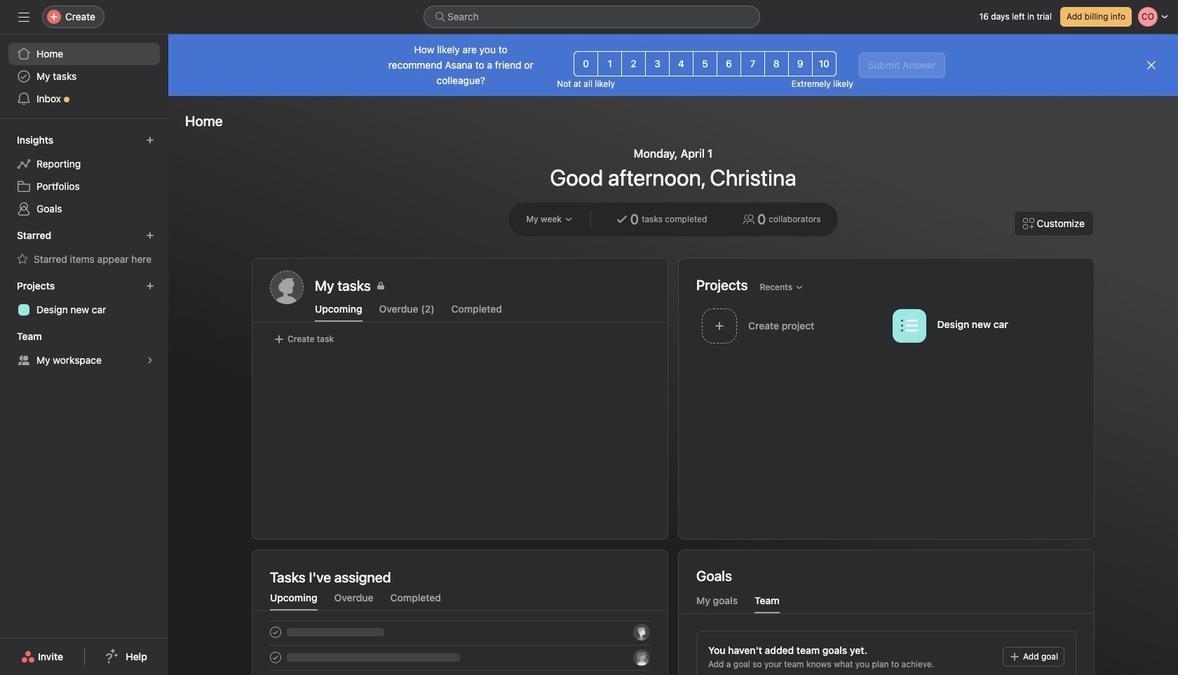 Task type: vqa. For each thing, say whether or not it's contained in the screenshot.
the add profile photo
yes



Task type: locate. For each thing, give the bounding box(es) containing it.
list box
[[424, 6, 760, 28]]

dismiss image
[[1146, 60, 1157, 71]]

global element
[[0, 34, 168, 119]]

see details, my workspace image
[[146, 356, 154, 365]]

None radio
[[574, 51, 598, 76], [598, 51, 622, 76], [717, 51, 741, 76], [740, 51, 765, 76], [788, 51, 813, 76], [812, 51, 836, 76], [574, 51, 598, 76], [598, 51, 622, 76], [717, 51, 741, 76], [740, 51, 765, 76], [788, 51, 813, 76], [812, 51, 836, 76]]

None radio
[[621, 51, 646, 76], [645, 51, 670, 76], [669, 51, 693, 76], [693, 51, 717, 76], [764, 51, 789, 76], [621, 51, 646, 76], [645, 51, 670, 76], [669, 51, 693, 76], [693, 51, 717, 76], [764, 51, 789, 76]]

list image
[[901, 317, 918, 334]]

add items to starred image
[[146, 231, 154, 240]]

list item
[[696, 304, 887, 347]]

option group
[[574, 51, 836, 76]]



Task type: describe. For each thing, give the bounding box(es) containing it.
projects element
[[0, 273, 168, 324]]

starred element
[[0, 223, 168, 273]]

insights element
[[0, 128, 168, 223]]

new insights image
[[146, 136, 154, 144]]

hide sidebar image
[[18, 11, 29, 22]]

new project or portfolio image
[[146, 282, 154, 290]]

add profile photo image
[[270, 271, 304, 304]]

teams element
[[0, 324, 168, 374]]



